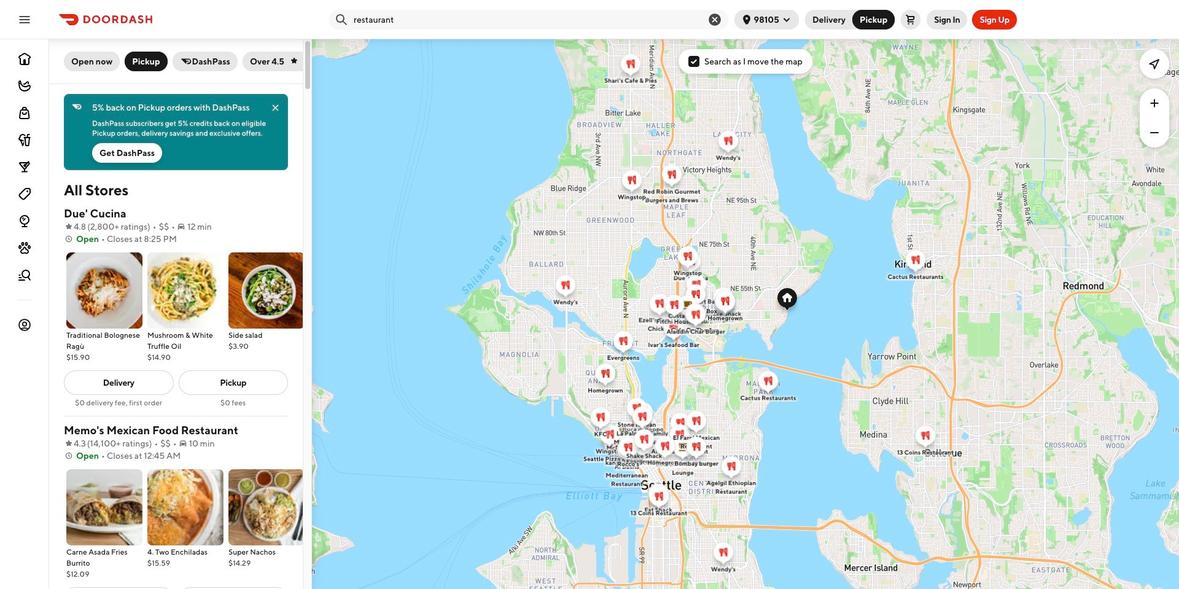 Task type: describe. For each thing, give the bounding box(es) containing it.
clear search input image
[[708, 12, 722, 27]]

average rating of 4.3 out of 5 element
[[64, 438, 86, 450]]

Store search: begin typing to search for stores available on DoorDash text field
[[354, 13, 698, 26]]

zoom in image
[[1148, 96, 1163, 111]]

toggle order method (delivery or pickup) option group
[[806, 10, 896, 29]]

carne asada fries burrito image
[[66, 470, 143, 546]]

4. two enchiladas image
[[147, 470, 224, 546]]

recenter the map image
[[1148, 57, 1163, 71]]

mushroom & white truffle oil image
[[147, 253, 224, 329]]

open menu image
[[17, 12, 32, 27]]



Task type: locate. For each thing, give the bounding box(es) containing it.
side salad image
[[229, 253, 305, 329]]

traditional bolognese ragù image
[[66, 253, 143, 329]]

super nachos image
[[229, 470, 305, 546]]

average rating of 4.8 out of 5 element
[[64, 221, 86, 233]]

zoom out image
[[1148, 125, 1163, 140]]

None button
[[806, 10, 861, 29], [853, 10, 896, 29], [806, 10, 861, 29], [853, 10, 896, 29]]

None checkbox
[[689, 56, 700, 67]]

0 items, open order cart image
[[907, 14, 917, 24]]

map region
[[312, 39, 1180, 589]]



Task type: vqa. For each thing, say whether or not it's contained in the screenshot.
The Reviews BUTTON
no



